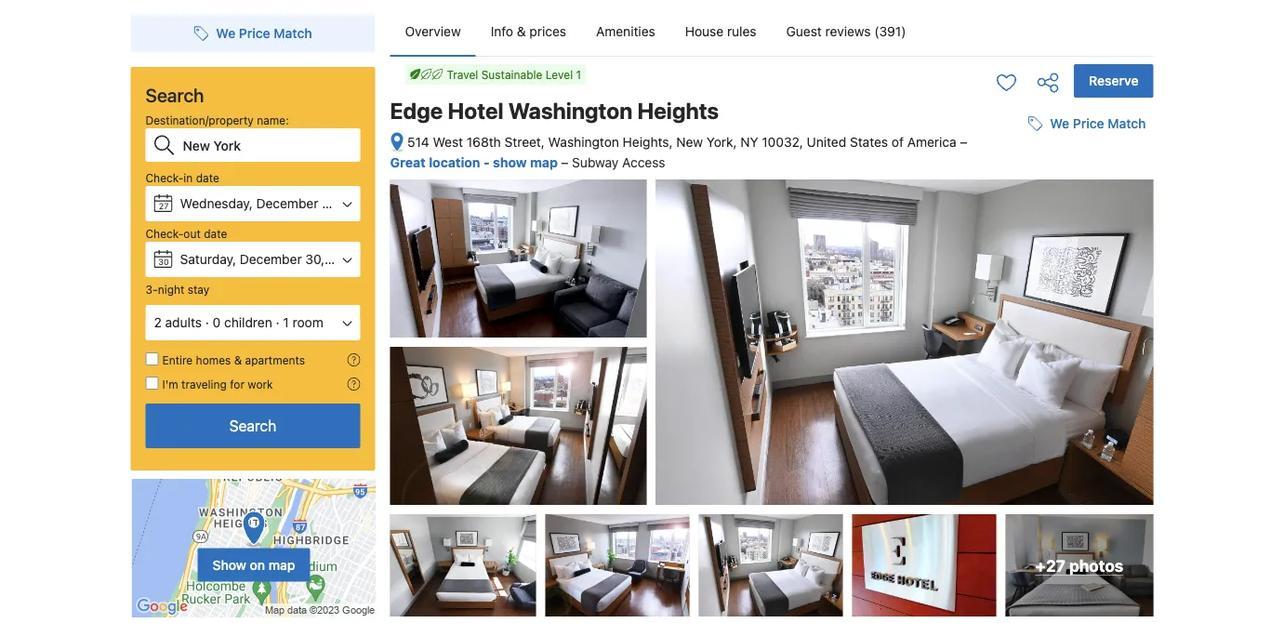 Task type: describe. For each thing, give the bounding box(es) containing it.
destination/property
[[146, 113, 254, 126]]

date for check-out date
[[204, 227, 227, 240]]

children
[[224, 315, 272, 330]]

a
[[1003, 272, 1011, 286]]

2 vertical spatial of
[[1040, 369, 1050, 382]]

house rules link
[[670, 7, 771, 56]]

show
[[213, 557, 246, 572]]

amenities link
[[581, 7, 670, 56]]

check-out date
[[146, 227, 227, 240]]

access
[[622, 155, 665, 170]]

show on map
[[213, 557, 295, 572]]

in
[[184, 171, 193, 184]]

reserve
[[1089, 73, 1139, 88]]

next image
[[1137, 289, 1148, 300]]

that.
[[977, 287, 1003, 301]]

1 vertical spatial we price match button
[[1020, 107, 1154, 141]]

edge hotel washington heights
[[390, 98, 719, 124]]

168th
[[467, 134, 501, 150]]

service.
[[1076, 316, 1120, 330]]

very good 391 reviews
[[1025, 201, 1098, 232]]

3-
[[146, 283, 158, 296]]

destination/property name:
[[146, 113, 289, 126]]

reviews inside very good 391 reviews
[[1058, 219, 1098, 232]]

+27 photos link
[[1006, 514, 1154, 617]]

previous image
[[906, 289, 917, 300]]

staff
[[919, 417, 951, 433]]

-
[[484, 155, 490, 170]]

391
[[1036, 219, 1055, 232]]

room
[[292, 315, 323, 330]]

1 vertical spatial –
[[561, 155, 569, 170]]

us
[[1080, 287, 1093, 301]]

we'll show you stays where you can have the entire place to yourself image
[[347, 353, 360, 366]]

if you select this option, we'll show you popular business travel features like breakfast, wifi and free parking. image
[[347, 378, 360, 391]]

scored 9.2 element
[[1105, 410, 1135, 440]]

1 vertical spatial match
[[1108, 116, 1146, 131]]

1 vertical spatial we
[[1050, 116, 1070, 131]]

west
[[433, 134, 463, 150]]

date for check-in date
[[196, 171, 219, 184]]

level
[[546, 68, 573, 81]]

amenities
[[596, 24, 655, 39]]

0
[[213, 315, 221, 330]]

travel sustainable level 1
[[447, 68, 581, 81]]

1 vertical spatial states
[[1003, 369, 1037, 382]]

december for wednesday,
[[256, 196, 318, 211]]

name:
[[257, 113, 289, 126]]

great
[[390, 155, 426, 170]]

towels,
[[1025, 301, 1064, 315]]

i'm traveling for work
[[162, 378, 273, 391]]

photos
[[1069, 556, 1124, 575]]

0 vertical spatial search
[[146, 84, 204, 106]]

number
[[1015, 272, 1058, 286]]

of for hotels
[[1061, 272, 1072, 286]]

search section
[[123, 0, 383, 619]]

1 horizontal spatial maid
[[1093, 258, 1121, 272]]

don't
[[927, 287, 956, 301]]

info & prices
[[491, 24, 566, 39]]

liked
[[933, 258, 960, 272]]

i liked the fact that there was maid service daily.  a number of hotels don't do that.  they say, let us know if you need fresh towels, etc.  but the edge offered full maid service.
[[927, 258, 1126, 330]]

new
[[676, 134, 703, 150]]

was
[[1068, 258, 1090, 272]]

we'll show you stays where you can have the entire place to yourself image
[[347, 353, 360, 366]]

that
[[1010, 258, 1032, 272]]

need
[[961, 301, 989, 315]]

fact
[[985, 258, 1006, 272]]

travel
[[447, 68, 478, 81]]

there
[[1035, 258, 1065, 272]]

but
[[1092, 301, 1111, 315]]

apartments
[[245, 353, 305, 366]]

0 vertical spatial &
[[517, 24, 526, 39]]

we price match button inside search section
[[186, 17, 320, 50]]

for
[[230, 378, 245, 391]]

guest reviews (391)
[[786, 24, 906, 39]]

patricia
[[947, 350, 986, 363]]

house
[[685, 24, 724, 39]]

entire homes & apartments
[[162, 353, 305, 366]]

0 vertical spatial reviews
[[825, 24, 871, 39]]

overview link
[[390, 7, 476, 56]]

+27
[[1036, 556, 1066, 575]]

30
[[158, 257, 169, 266]]

(391)
[[874, 24, 906, 39]]

map inside 514 west 168th street, washington heights, new york, ny 10032, united states of america – great location - show map – subway access
[[530, 155, 558, 170]]

edge inside i liked the fact that there was maid service daily.  a number of hotels don't do that.  they say, let us know if you need fresh towels, etc.  but the edge offered full maid service.
[[948, 316, 977, 330]]

street,
[[505, 134, 545, 150]]

514
[[407, 134, 429, 150]]

30,
[[305, 252, 325, 267]]

overview
[[405, 24, 461, 39]]

ny
[[740, 134, 758, 150]]

info
[[491, 24, 513, 39]]

1 inside button
[[283, 315, 289, 330]]

we price match inside search section
[[216, 26, 312, 41]]

scored 8.2 element
[[1105, 201, 1135, 231]]

check- for in
[[146, 171, 184, 184]]

you
[[937, 301, 958, 315]]

search inside button
[[229, 417, 276, 435]]

price inside search section
[[239, 26, 270, 41]]

search button
[[146, 404, 360, 448]]



Task type: locate. For each thing, give the bounding box(es) containing it.
0 vertical spatial –
[[960, 134, 968, 150]]

of inside i liked the fact that there was maid service daily.  a number of hotels don't do that.  they say, let us know if you need fresh towels, etc.  but the edge offered full maid service.
[[1061, 272, 1072, 286]]

1 vertical spatial 1
[[283, 315, 289, 330]]

1 vertical spatial washington
[[548, 134, 619, 150]]

– left subway
[[561, 155, 569, 170]]

wednesday, december 27, 2023
[[180, 196, 374, 211]]

we
[[216, 26, 236, 41], [1050, 116, 1070, 131]]

search down "work" on the bottom of the page
[[229, 417, 276, 435]]

on
[[250, 557, 265, 572]]

guest
[[786, 24, 822, 39]]

& right info
[[517, 24, 526, 39]]

december
[[256, 196, 318, 211], [240, 252, 302, 267]]

1 horizontal spatial &
[[517, 24, 526, 39]]

united inside 514 west 168th street, washington heights, new york, ny 10032, united states of america – great location - show map – subway access
[[807, 134, 846, 150]]

2 horizontal spatial of
[[1061, 272, 1072, 286]]

0 vertical spatial we
[[216, 26, 236, 41]]

1 horizontal spatial price
[[1073, 116, 1104, 131]]

0 horizontal spatial reviews
[[825, 24, 871, 39]]

of for america
[[892, 134, 904, 150]]

we price match button
[[186, 17, 320, 50], [1020, 107, 1154, 141]]

514 west 168th street, washington heights, new york, ny 10032, united states of america – great location - show map – subway access
[[390, 134, 968, 170]]

etc.
[[1068, 301, 1089, 315]]

3-night stay
[[146, 283, 209, 296]]

1 vertical spatial united
[[965, 369, 1000, 382]]

1 vertical spatial date
[[204, 227, 227, 240]]

0 vertical spatial washington
[[508, 98, 633, 124]]

hotel
[[448, 98, 504, 124]]

we up destination/property name:
[[216, 26, 236, 41]]

saturday,
[[180, 252, 236, 267]]

subway
[[572, 155, 619, 170]]

december for saturday,
[[240, 252, 302, 267]]

27,
[[322, 196, 339, 211]]

map
[[530, 155, 558, 170], [268, 557, 295, 572]]

0 horizontal spatial the
[[927, 316, 945, 330]]

washington inside 514 west 168th street, washington heights, new york, ny 10032, united states of america – great location - show map – subway access
[[548, 134, 619, 150]]

2023 for wednesday, december 27, 2023
[[343, 196, 374, 211]]

2023 right 27,
[[343, 196, 374, 211]]

maid up 'hotels'
[[1093, 258, 1121, 272]]

heights
[[637, 98, 719, 124]]

united states of america
[[965, 369, 1096, 382]]

0 vertical spatial we price match button
[[186, 17, 320, 50]]

1 horizontal spatial the
[[963, 258, 981, 272]]

1 vertical spatial search
[[229, 417, 276, 435]]

york,
[[707, 134, 737, 150]]

info & prices link
[[476, 7, 581, 56]]

0 horizontal spatial united
[[807, 134, 846, 150]]

out
[[184, 227, 201, 240]]

entire
[[162, 353, 193, 366]]

0 horizontal spatial 1
[[283, 315, 289, 330]]

we price match button down reserve button
[[1020, 107, 1154, 141]]

if you select this option, we'll show you popular business travel features like breakfast, wifi and free parking. image
[[347, 378, 360, 391]]

0 horizontal spatial price
[[239, 26, 270, 41]]

december left 27,
[[256, 196, 318, 211]]

of inside 514 west 168th street, washington heights, new york, ny 10032, united states of america – great location - show map – subway access
[[892, 134, 904, 150]]

service
[[927, 272, 967, 286]]

we price match up name:
[[216, 26, 312, 41]]

check- down 27
[[146, 227, 184, 240]]

rules
[[727, 24, 757, 39]]

daily.
[[971, 272, 1000, 286]]

america inside 514 west 168th street, washington heights, new york, ny 10032, united states of america – great location - show map – subway access
[[907, 134, 957, 150]]

1 horizontal spatial search
[[229, 417, 276, 435]]

if
[[927, 301, 934, 315]]

0 horizontal spatial we price match
[[216, 26, 312, 41]]

states inside 514 west 168th street, washington heights, new york, ny 10032, united states of america – great location - show map – subway access
[[850, 134, 888, 150]]

we price match button up name:
[[186, 17, 320, 50]]

0 horizontal spatial –
[[561, 155, 569, 170]]

0 horizontal spatial match
[[274, 26, 312, 41]]

0 vertical spatial december
[[256, 196, 318, 211]]

& inside search section
[[234, 353, 242, 366]]

united right 10032,
[[807, 134, 846, 150]]

show
[[493, 155, 527, 170]]

27
[[159, 201, 169, 211]]

1 vertical spatial edge
[[948, 316, 977, 330]]

1 vertical spatial map
[[268, 557, 295, 572]]

0 vertical spatial price
[[239, 26, 270, 41]]

we price match
[[216, 26, 312, 41], [1050, 116, 1146, 131]]

reviews left the (391)
[[825, 24, 871, 39]]

offered
[[980, 316, 1021, 330]]

0 horizontal spatial maid
[[1045, 316, 1072, 330]]

0 horizontal spatial america
[[907, 134, 957, 150]]

match up name:
[[274, 26, 312, 41]]

0 vertical spatial map
[[530, 155, 558, 170]]

– up rated very good element on the top
[[960, 134, 968, 150]]

1 horizontal spatial match
[[1108, 116, 1146, 131]]

price down reserve button
[[1073, 116, 1104, 131]]

united
[[807, 134, 846, 150], [965, 369, 1000, 382]]

heights,
[[623, 134, 673, 150]]

full
[[1024, 316, 1042, 330]]

1 vertical spatial america
[[1053, 369, 1096, 382]]

match down reserve button
[[1108, 116, 1146, 131]]

0 vertical spatial maid
[[1093, 258, 1121, 272]]

Where are you going? field
[[175, 128, 360, 162]]

0 horizontal spatial edge
[[390, 98, 443, 124]]

very
[[1025, 201, 1057, 218]]

10032,
[[762, 134, 803, 150]]

0 vertical spatial the
[[963, 258, 981, 272]]

work
[[248, 378, 273, 391]]

let
[[1063, 287, 1077, 301]]

reviews down good on the top right of page
[[1058, 219, 1098, 232]]

0 vertical spatial check-
[[146, 171, 184, 184]]

1 · from the left
[[205, 315, 209, 330]]

0 vertical spatial match
[[274, 26, 312, 41]]

wednesday,
[[180, 196, 253, 211]]

0 vertical spatial united
[[807, 134, 846, 150]]

1 vertical spatial &
[[234, 353, 242, 366]]

house rules
[[685, 24, 757, 39]]

9.2
[[1110, 416, 1131, 434]]

edge up 514
[[390, 98, 443, 124]]

2 · from the left
[[276, 315, 280, 330]]

0 vertical spatial we price match
[[216, 26, 312, 41]]

states right 10032,
[[850, 134, 888, 150]]

1 right "level"
[[576, 68, 581, 81]]

1 vertical spatial december
[[240, 252, 302, 267]]

0 horizontal spatial search
[[146, 84, 204, 106]]

date right in
[[196, 171, 219, 184]]

1 horizontal spatial we price match button
[[1020, 107, 1154, 141]]

1 vertical spatial maid
[[1045, 316, 1072, 330]]

2 adults · 0 children · 1 room
[[154, 315, 323, 330]]

map inside search section
[[268, 557, 295, 572]]

0 vertical spatial of
[[892, 134, 904, 150]]

check-
[[146, 171, 184, 184], [146, 227, 184, 240]]

rated very good element
[[919, 198, 1098, 221]]

0 vertical spatial 1
[[576, 68, 581, 81]]

fresh
[[992, 301, 1021, 315]]

1 horizontal spatial states
[[1003, 369, 1037, 382]]

·
[[205, 315, 209, 330], [276, 315, 280, 330]]

check- for out
[[146, 227, 184, 240]]

states down "full"
[[1003, 369, 1037, 382]]

maid
[[1093, 258, 1121, 272], [1045, 316, 1072, 330]]

match
[[274, 26, 312, 41], [1108, 116, 1146, 131]]

united down patricia
[[965, 369, 1000, 382]]

1 horizontal spatial map
[[530, 155, 558, 170]]

+27 photos
[[1036, 556, 1124, 575]]

0 horizontal spatial we price match button
[[186, 17, 320, 50]]

reserve button
[[1074, 64, 1154, 98]]

0 vertical spatial america
[[907, 134, 957, 150]]

1 vertical spatial price
[[1073, 116, 1104, 131]]

map right on
[[268, 557, 295, 572]]

0 horizontal spatial we
[[216, 26, 236, 41]]

1 horizontal spatial of
[[1040, 369, 1050, 382]]

night
[[158, 283, 184, 296]]

2 check- from the top
[[146, 227, 184, 240]]

1 left room
[[283, 315, 289, 330]]

1 check- from the top
[[146, 171, 184, 184]]

1 horizontal spatial we
[[1050, 116, 1070, 131]]

i'm
[[162, 378, 178, 391]]

1 vertical spatial we price match
[[1050, 116, 1146, 131]]

1 horizontal spatial edge
[[948, 316, 977, 330]]

click to open map view image
[[390, 132, 404, 153]]

0 horizontal spatial ·
[[205, 315, 209, 330]]

· left the "0"
[[205, 315, 209, 330]]

saturday, december 30, 2023
[[180, 252, 360, 267]]

maid down towels,
[[1045, 316, 1072, 330]]

good
[[1061, 201, 1098, 218]]

the down if
[[927, 316, 945, 330]]

0 horizontal spatial map
[[268, 557, 295, 572]]

1 horizontal spatial united
[[965, 369, 1000, 382]]

1 horizontal spatial ·
[[276, 315, 280, 330]]

1 vertical spatial check-
[[146, 227, 184, 240]]

0 vertical spatial states
[[850, 134, 888, 150]]

match inside search section
[[274, 26, 312, 41]]

guest reviews (391) link
[[771, 7, 921, 56]]

date
[[196, 171, 219, 184], [204, 227, 227, 240]]

washington
[[508, 98, 633, 124], [548, 134, 619, 150]]

the
[[963, 258, 981, 272], [927, 316, 945, 330]]

we up very
[[1050, 116, 1070, 131]]

hotels
[[1076, 272, 1110, 286]]

1 horizontal spatial reviews
[[1058, 219, 1098, 232]]

check- up 27
[[146, 171, 184, 184]]

december left 30,
[[240, 252, 302, 267]]

we price match down reserve button
[[1050, 116, 1146, 131]]

0 vertical spatial edge
[[390, 98, 443, 124]]

1 horizontal spatial we price match
[[1050, 116, 1146, 131]]

0 vertical spatial date
[[196, 171, 219, 184]]

know
[[1097, 287, 1126, 301]]

0 horizontal spatial &
[[234, 353, 242, 366]]

date right out
[[204, 227, 227, 240]]

1 vertical spatial of
[[1061, 272, 1072, 286]]

& up for
[[234, 353, 242, 366]]

location
[[429, 155, 480, 170]]

1 horizontal spatial america
[[1053, 369, 1096, 382]]

1 horizontal spatial –
[[960, 134, 968, 150]]

say,
[[1037, 287, 1059, 301]]

1 horizontal spatial 1
[[576, 68, 581, 81]]

· right children
[[276, 315, 280, 330]]

edge down need
[[948, 316, 977, 330]]

2023 for saturday, december 30, 2023
[[328, 252, 360, 267]]

we inside search section
[[216, 26, 236, 41]]

traveling
[[181, 378, 227, 391]]

washington down "level"
[[508, 98, 633, 124]]

1 vertical spatial 2023
[[328, 252, 360, 267]]

check-in date
[[146, 171, 219, 184]]

1 vertical spatial the
[[927, 316, 945, 330]]

show on map button
[[131, 478, 377, 619], [198, 548, 310, 582]]

do
[[959, 287, 974, 301]]

prices
[[530, 24, 566, 39]]

2 adults · 0 children · 1 room button
[[146, 305, 360, 340]]

search
[[146, 84, 204, 106], [229, 417, 276, 435]]

0 vertical spatial 2023
[[343, 196, 374, 211]]

1 vertical spatial reviews
[[1058, 219, 1098, 232]]

2023 right 30,
[[328, 252, 360, 267]]

search up destination/property
[[146, 84, 204, 106]]

–
[[960, 134, 968, 150], [561, 155, 569, 170]]

0 horizontal spatial states
[[850, 134, 888, 150]]

map down street, in the top of the page
[[530, 155, 558, 170]]

price up name:
[[239, 26, 270, 41]]

0 horizontal spatial of
[[892, 134, 904, 150]]

washington up subway
[[548, 134, 619, 150]]

the up daily.
[[963, 258, 981, 272]]



Task type: vqa. For each thing, say whether or not it's contained in the screenshot.
HOUSE
yes



